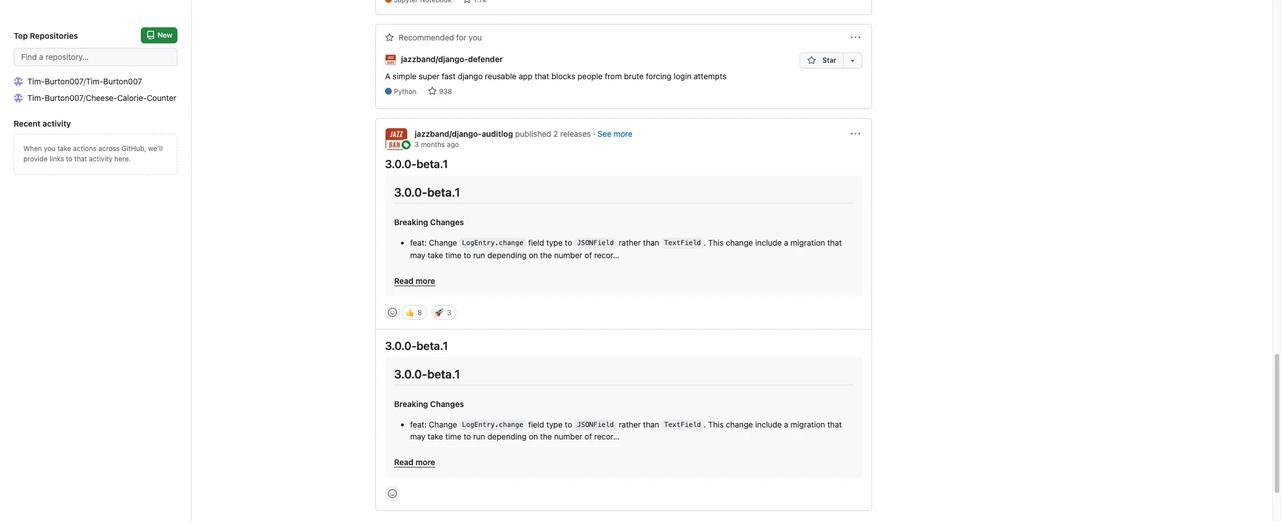 Task type: locate. For each thing, give the bounding box(es) containing it.
👍 8
[[405, 307, 422, 318]]

0 vertical spatial take
[[57, 144, 71, 153]]

2 vertical spatial take
[[428, 432, 443, 442]]

time for 1st read more link from the top
[[446, 250, 462, 260]]

. for 1st read more link from the top
[[704, 238, 706, 247]]

2 horizontal spatial star image
[[807, 56, 816, 65]]

may
[[410, 250, 426, 260], [410, 432, 426, 442]]

1 vertical spatial type
[[546, 420, 563, 429]]

1 logentry.change from the top
[[462, 239, 524, 247]]

type for 1st read more link from the top
[[546, 238, 563, 247]]

/ for cheese-
[[83, 93, 86, 103]]

1 vertical spatial the
[[540, 432, 552, 442]]

2 change from the top
[[429, 420, 457, 429]]

1 breaking changes from the top
[[394, 218, 464, 227]]

0 vertical spatial may
[[410, 250, 426, 260]]

0 vertical spatial than
[[643, 238, 660, 247]]

2 feed item heading menu image from the top
[[851, 129, 860, 138]]

1 vertical spatial breaking
[[394, 399, 428, 409]]

0 vertical spatial more
[[614, 129, 633, 138]]

1 vertical spatial read more
[[394, 458, 435, 468]]

0 horizontal spatial 3
[[415, 140, 419, 149]]

1 vertical spatial card preview element
[[385, 358, 863, 478]]

3.0.0-beta.1 link
[[385, 157, 448, 170], [385, 339, 448, 352]]

tim-
[[27, 76, 45, 86], [86, 76, 103, 86], [27, 93, 45, 103]]

repositories
[[30, 31, 78, 40]]

read more
[[394, 276, 435, 286], [394, 458, 435, 468]]

2 this from the top
[[708, 420, 724, 429]]

feat: change logentry.change field type to jsonfield rather than textfield
[[410, 238, 701, 247], [410, 420, 701, 429]]

1 vertical spatial jsonfield
[[577, 421, 614, 429]]

2 may from the top
[[410, 432, 426, 442]]

2 recor… from the top
[[594, 432, 620, 442]]

logentry.change
[[462, 239, 524, 247], [462, 421, 524, 429]]

forcing
[[646, 71, 672, 81]]

star image
[[463, 0, 472, 4], [807, 56, 816, 65], [428, 87, 437, 96]]

0 vertical spatial read more
[[394, 276, 435, 286]]

0 vertical spatial breaking changes
[[394, 218, 464, 227]]

include
[[755, 238, 782, 247], [755, 420, 782, 429]]

jazzband/django- up ago
[[415, 129, 482, 138]]

1 vertical spatial repo details element
[[385, 87, 727, 97]]

more
[[614, 129, 633, 138], [416, 276, 435, 286], [416, 458, 435, 468]]

1 vertical spatial you
[[44, 144, 56, 153]]

activity down across
[[89, 155, 113, 163]]

logentry.change for 1st read more link from the bottom
[[462, 421, 524, 429]]

read up 👍
[[394, 276, 414, 286]]

2 read more link from the top
[[394, 452, 854, 469]]

1 vertical spatial activity
[[89, 155, 113, 163]]

migration for 1st read more link from the top
[[791, 238, 825, 247]]

to inside when you take actions across github, we'll provide links to that activity here.
[[66, 155, 72, 163]]

1 breaking from the top
[[394, 218, 428, 227]]

0 vertical spatial you
[[469, 33, 482, 42]]

1 include from the top
[[755, 238, 782, 247]]

than
[[643, 238, 660, 247], [643, 420, 660, 429]]

1 vertical spatial /
[[83, 93, 86, 103]]

1 feat: from the top
[[410, 238, 427, 247]]

2 read from the top
[[394, 458, 414, 468]]

change for 1st read more link from the bottom
[[726, 420, 753, 429]]

1 3.0.0-beta.1 link from the top
[[385, 157, 448, 170]]

read more for 1st read more link from the top
[[394, 276, 435, 286]]

may for 1st read more link from the bottom
[[410, 432, 426, 442]]

repo details element containing python
[[385, 87, 727, 97]]

0 vertical spatial 3
[[415, 140, 419, 149]]

👍
[[405, 307, 414, 318]]

0 vertical spatial jazzband/django-
[[401, 54, 468, 64]]

on for 1st read more link from the top
[[529, 250, 538, 260]]

activity
[[43, 119, 71, 128], [89, 155, 113, 163]]

1 vertical spatial . this change include a migration that may take time to run depending on the number of recor…
[[410, 420, 842, 442]]

1 this from the top
[[708, 238, 724, 247]]

github,
[[122, 144, 146, 153]]

provide
[[23, 155, 48, 163]]

beta.1
[[417, 157, 448, 170], [427, 185, 460, 199], [417, 339, 448, 352], [427, 367, 460, 381]]

read up add or remove reactions icon
[[394, 458, 414, 468]]

1 time from the top
[[446, 250, 462, 260]]

0 horizontal spatial activity
[[43, 119, 71, 128]]

months
[[421, 140, 445, 149]]

1 / from the top
[[83, 76, 86, 86]]

read more up add or remove reactions icon
[[394, 458, 435, 468]]

2 number from the top
[[554, 432, 583, 442]]

0 vertical spatial run
[[473, 250, 485, 260]]

1 field from the top
[[528, 238, 544, 247]]

burton007
[[45, 76, 83, 86], [103, 76, 142, 86], [45, 93, 83, 103]]

1 type from the top
[[546, 238, 563, 247]]

1 vertical spatial run
[[473, 432, 485, 442]]

1 recor… from the top
[[594, 250, 620, 260]]

2 repo details element from the top
[[385, 87, 727, 97]]

textfield
[[664, 239, 701, 247], [664, 421, 701, 429]]

of for 1st read more link from the bottom
[[585, 432, 592, 442]]

breaking changes
[[394, 218, 464, 227], [394, 399, 464, 409]]

more for 1st read more link from the top
[[416, 276, 435, 286]]

1 vertical spatial number
[[554, 432, 583, 442]]

3
[[415, 140, 419, 149], [447, 308, 451, 317]]

0 horizontal spatial star image
[[428, 87, 437, 96]]

0 vertical spatial depending
[[488, 250, 527, 260]]

textfield for 1st read more link from the top
[[664, 239, 701, 247]]

a for 1st read more link from the top
[[784, 238, 789, 247]]

2 than from the top
[[643, 420, 660, 429]]

1 vertical spatial include
[[755, 420, 782, 429]]

2 textfield from the top
[[664, 421, 701, 429]]

star image inside star button
[[807, 56, 816, 65]]

2 . this change include a migration that may take time to run depending on the number of recor… from the top
[[410, 420, 842, 442]]

0 vertical spatial repo details element
[[385, 0, 791, 5]]

3 right feed tag image on the left top
[[415, 140, 419, 149]]

0 vertical spatial feat: change logentry.change field type to jsonfield rather than textfield
[[410, 238, 701, 247]]

time
[[446, 250, 462, 260], [446, 432, 462, 442]]

0 vertical spatial logentry.change
[[462, 239, 524, 247]]

this
[[708, 238, 724, 247], [708, 420, 724, 429]]

1 card preview element from the top
[[385, 176, 863, 296]]

burton007 up calorie-
[[103, 76, 142, 86]]

you right for at the left top of the page
[[469, 33, 482, 42]]

1 vertical spatial 3
[[447, 308, 451, 317]]

2 read more from the top
[[394, 458, 435, 468]]

1 . from the top
[[704, 238, 706, 247]]

2 vertical spatial more
[[416, 458, 435, 468]]

1 migration from the top
[[791, 238, 825, 247]]

1 change from the top
[[726, 238, 753, 247]]

activity right 'recent'
[[43, 119, 71, 128]]

tim-burton007 / tim-burton007
[[27, 76, 142, 86]]

0 vertical spatial on
[[529, 250, 538, 260]]

logentry.change for 1st read more link from the top
[[462, 239, 524, 247]]

recor… for 1st read more link from the bottom
[[594, 432, 620, 442]]

2 a from the top
[[784, 420, 789, 429]]

0 vertical spatial card preview element
[[385, 176, 863, 296]]

add or remove reactions image
[[388, 490, 397, 499]]

change for 1st read more link from the top
[[726, 238, 753, 247]]

include for 1st read more link from the bottom
[[755, 420, 782, 429]]

may for 1st read more link from the top
[[410, 250, 426, 260]]

python
[[394, 87, 417, 96]]

1 vertical spatial star image
[[807, 56, 816, 65]]

1 vertical spatial migration
[[791, 420, 825, 429]]

0 vertical spatial change
[[429, 238, 457, 247]]

2 rather from the top
[[619, 420, 641, 429]]

tim- right cheese calorie counter image
[[27, 93, 45, 103]]

feed item heading menu image
[[851, 33, 860, 42], [851, 129, 860, 138]]

see
[[598, 129, 612, 138]]

2 jsonfield from the top
[[577, 421, 614, 429]]

2 breaking changes from the top
[[394, 399, 464, 409]]

tim- right tim burton007 image
[[27, 76, 45, 86]]

calorie-
[[117, 93, 147, 103]]

1 vertical spatial of
[[585, 432, 592, 442]]

burton007 down the tim-burton007 / tim-burton007
[[45, 93, 83, 103]]

jsonfield for 1st read more link from the top
[[577, 239, 614, 247]]

@jazzband profile image left months on the left top of the page
[[385, 128, 408, 150]]

0 vertical spatial 3.0.0-beta.1 link
[[385, 157, 448, 170]]

1 textfield from the top
[[664, 239, 701, 247]]

3.0.0-
[[385, 157, 417, 170], [394, 185, 427, 199], [385, 339, 417, 352], [394, 367, 427, 381]]

1 vertical spatial textfield
[[664, 421, 701, 429]]

1 vertical spatial rather
[[619, 420, 641, 429]]

2 time from the top
[[446, 432, 462, 442]]

/ up cheese-
[[83, 76, 86, 86]]

1 than from the top
[[643, 238, 660, 247]]

0 vertical spatial field
[[528, 238, 544, 247]]

1 vertical spatial jazzband/django-
[[415, 129, 482, 138]]

read more for 1st read more link from the bottom
[[394, 458, 435, 468]]

star image left "938"
[[428, 87, 437, 96]]

jsonfield for 1st read more link from the bottom
[[577, 421, 614, 429]]

jazzband/django- for defender
[[401, 54, 468, 64]]

/ down the tim-burton007 / tim-burton007
[[83, 93, 86, 103]]

feat:
[[410, 238, 427, 247], [410, 420, 427, 429]]

3.0.0-beta.1 link down feed tag image on the left top
[[385, 157, 448, 170]]

.
[[704, 238, 706, 247], [704, 420, 706, 429]]

🚀
[[435, 307, 443, 318]]

0 vertical spatial of
[[585, 250, 592, 260]]

1 horizontal spatial you
[[469, 33, 482, 42]]

1 feat: change logentry.change field type to jsonfield rather than textfield from the top
[[410, 238, 701, 247]]

read more link
[[394, 270, 854, 287], [394, 452, 854, 469]]

change
[[726, 238, 753, 247], [726, 420, 753, 429]]

add or remove reactions element
[[385, 305, 400, 320], [385, 487, 400, 502]]

recommended for you
[[399, 33, 482, 42]]

2 type from the top
[[546, 420, 563, 429]]

2 of from the top
[[585, 432, 592, 442]]

migration
[[791, 238, 825, 247], [791, 420, 825, 429]]

burton007 down top repositories search field
[[45, 76, 83, 86]]

·
[[593, 129, 596, 138]]

star image up for at the left top of the page
[[463, 0, 472, 4]]

1 vertical spatial feat: change logentry.change field type to jsonfield rather than textfield
[[410, 420, 701, 429]]

super
[[419, 71, 440, 81]]

1 read more from the top
[[394, 276, 435, 286]]

recommended
[[399, 33, 454, 42]]

1 vertical spatial read
[[394, 458, 414, 468]]

1 the from the top
[[540, 250, 552, 260]]

1 vertical spatial @jazzband profile image
[[385, 128, 408, 150]]

2 vertical spatial star image
[[428, 87, 437, 96]]

0 vertical spatial include
[[755, 238, 782, 247]]

1 vertical spatial field
[[528, 420, 544, 429]]

938 link
[[428, 87, 452, 96]]

we'll
[[148, 144, 163, 153]]

3.0.0-beta.1
[[385, 157, 448, 170], [394, 185, 460, 199], [385, 339, 448, 352], [394, 367, 460, 381]]

1 . this change include a migration that may take time to run depending on the number of recor… from the top
[[410, 238, 842, 260]]

feat: for 1st read more link from the top
[[410, 238, 427, 247]]

2 changes from the top
[[430, 399, 464, 409]]

a for 1st read more link from the bottom
[[784, 420, 789, 429]]

938
[[439, 87, 452, 96]]

when
[[23, 144, 42, 153]]

star image left star
[[807, 56, 816, 65]]

0 vertical spatial time
[[446, 250, 462, 260]]

1 read from the top
[[394, 276, 414, 286]]

0 vertical spatial this
[[708, 238, 724, 247]]

. this change include a migration that may take time to run depending on the number of recor… for 1st read more link from the bottom
[[410, 420, 842, 442]]

tim-burton007 / cheese-calorie-counter
[[27, 93, 176, 103]]

1 change from the top
[[429, 238, 457, 247]]

1 a from the top
[[784, 238, 789, 247]]

1 jsonfield from the top
[[577, 239, 614, 247]]

0 vertical spatial changes
[[430, 218, 464, 227]]

0 vertical spatial jsonfield
[[577, 239, 614, 247]]

2 . from the top
[[704, 420, 706, 429]]

@jazzband profile image
[[385, 54, 397, 65], [385, 128, 408, 150]]

run
[[473, 250, 485, 260], [473, 432, 485, 442]]

0 vertical spatial change
[[726, 238, 753, 247]]

/
[[83, 76, 86, 86], [83, 93, 86, 103]]

from
[[605, 71, 622, 81]]

login
[[674, 71, 692, 81]]

1 changes from the top
[[430, 218, 464, 227]]

2 feat: change logentry.change field type to jsonfield rather than textfield from the top
[[410, 420, 701, 429]]

type
[[546, 238, 563, 247], [546, 420, 563, 429]]

2 depending from the top
[[488, 432, 527, 442]]

cheese calorie counter image
[[14, 93, 23, 102]]

take
[[57, 144, 71, 153], [428, 250, 443, 260], [428, 432, 443, 442]]

3.0.0-beta.1 link for 1st card preview element from the top of the page
[[385, 157, 448, 170]]

0 vertical spatial read
[[394, 276, 414, 286]]

read more up 👍 8 at the bottom
[[394, 276, 435, 286]]

change for 1st read more link from the top
[[429, 238, 457, 247]]

0 vertical spatial add or remove reactions element
[[385, 305, 400, 320]]

1 vertical spatial breaking changes
[[394, 399, 464, 409]]

breaking
[[394, 218, 428, 227], [394, 399, 428, 409]]

card preview element
[[385, 176, 863, 296], [385, 358, 863, 478]]

recor…
[[594, 250, 620, 260], [594, 432, 620, 442]]

0 vertical spatial star image
[[463, 0, 472, 4]]

0 vertical spatial activity
[[43, 119, 71, 128]]

0 vertical spatial . this change include a migration that may take time to run depending on the number of recor…
[[410, 238, 842, 260]]

jazzband/django- up super
[[401, 54, 468, 64]]

1 vertical spatial change
[[726, 420, 753, 429]]

2 migration from the top
[[791, 420, 825, 429]]

auditlog
[[482, 129, 513, 138]]

1 vertical spatial changes
[[430, 399, 464, 409]]

2 field from the top
[[528, 420, 544, 429]]

0 vertical spatial feed item heading menu image
[[851, 33, 860, 42]]

change
[[429, 238, 457, 247], [429, 420, 457, 429]]

. this change include a migration that may take time to run depending on the number of recor… for 1st read more link from the top
[[410, 238, 842, 260]]

0 vertical spatial recor…
[[594, 250, 620, 260]]

1 vertical spatial on
[[529, 432, 538, 442]]

a
[[784, 238, 789, 247], [784, 420, 789, 429]]

1 vertical spatial depending
[[488, 432, 527, 442]]

published
[[515, 129, 551, 138]]

blocks
[[552, 71, 576, 81]]

1 on from the top
[[529, 250, 538, 260]]

1 horizontal spatial activity
[[89, 155, 113, 163]]

1 vertical spatial a
[[784, 420, 789, 429]]

you inside when you take actions across github, we'll provide links to that activity here.
[[44, 144, 56, 153]]

2 logentry.change from the top
[[462, 421, 524, 429]]

1 horizontal spatial 3
[[447, 308, 451, 317]]

that
[[535, 71, 549, 81], [74, 155, 87, 163], [828, 238, 842, 247], [828, 420, 842, 429]]

tim- for tim-burton007
[[27, 76, 45, 86]]

number
[[554, 250, 583, 260], [554, 432, 583, 442]]

take for 1st read more link from the top
[[428, 250, 443, 260]]

0 horizontal spatial you
[[44, 144, 56, 153]]

2 include from the top
[[755, 420, 782, 429]]

people
[[578, 71, 603, 81]]

of
[[585, 250, 592, 260], [585, 432, 592, 442]]

1 rather from the top
[[619, 238, 641, 247]]

2 3.0.0-beta.1 link from the top
[[385, 339, 448, 352]]

for
[[456, 33, 467, 42]]

0 vertical spatial type
[[546, 238, 563, 247]]

1 number from the top
[[554, 250, 583, 260]]

jazzband/django-defender link
[[401, 53, 503, 65]]

0 vertical spatial /
[[83, 76, 86, 86]]

2 on from the top
[[529, 432, 538, 442]]

0 vertical spatial .
[[704, 238, 706, 247]]

1 vertical spatial recor…
[[594, 432, 620, 442]]

1 @jazzband profile image from the top
[[385, 54, 397, 65]]

rather
[[619, 238, 641, 247], [619, 420, 641, 429]]

3.0.0-beta.1 link down 8
[[385, 339, 448, 352]]

1 vertical spatial logentry.change
[[462, 421, 524, 429]]

1 vertical spatial 3.0.0-beta.1 link
[[385, 339, 448, 352]]

repo rec icon image
[[385, 33, 394, 42]]

. this change include a migration that may take time to run depending on the number of recor…
[[410, 238, 842, 260], [410, 420, 842, 442]]

2 breaking from the top
[[394, 399, 428, 409]]

1 vertical spatial feed item heading menu image
[[851, 129, 860, 138]]

. for 1st read more link from the bottom
[[704, 420, 706, 429]]

@jazzband profile image up a
[[385, 54, 397, 65]]

you up links
[[44, 144, 56, 153]]

tim- for cheese-calorie-counter
[[27, 93, 45, 103]]

you
[[469, 33, 482, 42], [44, 144, 56, 153]]

jazzband/django-auditlog published 2 releases          · see more
[[415, 129, 633, 138]]

jazzband/django-
[[401, 54, 468, 64], [415, 129, 482, 138]]

depending for 1st read more link from the bottom
[[488, 432, 527, 442]]

0 vertical spatial textfield
[[664, 239, 701, 247]]

1 vertical spatial .
[[704, 420, 706, 429]]

1 may from the top
[[410, 250, 426, 260]]

/ for tim-
[[83, 76, 86, 86]]

2 change from the top
[[726, 420, 753, 429]]

0 vertical spatial feat:
[[410, 238, 427, 247]]

1 depending from the top
[[488, 250, 527, 260]]

1 vertical spatial take
[[428, 250, 443, 260]]

1 run from the top
[[473, 250, 485, 260]]

the
[[540, 250, 552, 260], [540, 432, 552, 442]]

cheese-
[[86, 93, 117, 103]]

0 vertical spatial migration
[[791, 238, 825, 247]]

take inside when you take actions across github, we'll provide links to that activity here.
[[57, 144, 71, 153]]

2 feat: from the top
[[410, 420, 427, 429]]

ago
[[447, 140, 459, 149]]

take for 1st read more link from the bottom
[[428, 432, 443, 442]]

0 vertical spatial @jazzband profile image
[[385, 54, 397, 65]]

1 of from the top
[[585, 250, 592, 260]]

1 vertical spatial more
[[416, 276, 435, 286]]

repo details element
[[385, 0, 791, 5], [385, 87, 727, 97]]

0 vertical spatial a
[[784, 238, 789, 247]]

attempts
[[694, 71, 727, 81]]

1 vertical spatial than
[[643, 420, 660, 429]]

1 vertical spatial this
[[708, 420, 724, 429]]

the for 1st read more link from the bottom
[[540, 432, 552, 442]]

0 vertical spatial breaking
[[394, 218, 428, 227]]

1 vertical spatial add or remove reactions element
[[385, 487, 400, 502]]

1 vertical spatial time
[[446, 432, 462, 442]]

0 vertical spatial number
[[554, 250, 583, 260]]

3 right 🚀
[[447, 308, 451, 317]]

1 vertical spatial may
[[410, 432, 426, 442]]

2 the from the top
[[540, 432, 552, 442]]

field for 1st read more link from the bottom
[[528, 420, 544, 429]]

2 / from the top
[[83, 93, 86, 103]]

0 vertical spatial read more link
[[394, 270, 854, 287]]

2 run from the top
[[473, 432, 485, 442]]

migration for 1st read more link from the bottom
[[791, 420, 825, 429]]

star button
[[800, 53, 843, 69]]

textfield for 1st read more link from the bottom
[[664, 421, 701, 429]]

0 vertical spatial the
[[540, 250, 552, 260]]



Task type: vqa. For each thing, say whether or not it's contained in the screenshot.
the Closed
no



Task type: describe. For each thing, give the bounding box(es) containing it.
star image for star button
[[807, 56, 816, 65]]

recent
[[14, 119, 41, 128]]

number for 1st read more link from the top
[[554, 250, 583, 260]]

counter
[[147, 93, 176, 103]]

across
[[98, 144, 120, 153]]

the for 1st read more link from the top
[[540, 250, 552, 260]]

links
[[49, 155, 64, 163]]

breaking changes for 1st read more link from the top
[[394, 218, 464, 227]]

than for 1st read more link from the bottom
[[643, 420, 660, 429]]

depending for 1st read more link from the top
[[488, 250, 527, 260]]

1 repo details element from the top
[[385, 0, 791, 5]]

this for 1st read more link from the bottom
[[708, 420, 724, 429]]

2 card preview element from the top
[[385, 358, 863, 478]]

8
[[418, 308, 422, 317]]

star
[[821, 56, 836, 65]]

that inside when you take actions across github, we'll provide links to that activity here.
[[74, 155, 87, 163]]

jazzband/django-auditlog link
[[415, 129, 513, 138]]

3 months ago
[[415, 140, 459, 149]]

include for 1st read more link from the top
[[755, 238, 782, 247]]

fast
[[442, 71, 456, 81]]

1 read more link from the top
[[394, 270, 854, 287]]

feed tag image
[[402, 140, 411, 149]]

2 add or remove reactions element from the top
[[385, 487, 400, 502]]

activity inside when you take actions across github, we'll provide links to that activity here.
[[89, 155, 113, 163]]

when you take actions across github, we'll provide links to that activity here.
[[23, 144, 163, 163]]

releases
[[560, 129, 591, 138]]

1 add or remove reactions element from the top
[[385, 305, 400, 320]]

change for 1st read more link from the bottom
[[429, 420, 457, 429]]

2 @jazzband profile image from the top
[[385, 128, 408, 150]]

new link
[[141, 27, 177, 43]]

add this repository to a list image
[[848, 56, 858, 65]]

🚀 3
[[435, 307, 451, 318]]

here.
[[114, 155, 131, 163]]

read for 1st read more link from the top
[[394, 276, 414, 286]]

simple
[[393, 71, 417, 81]]

changes for 1st read more link from the top
[[430, 218, 464, 227]]

defender
[[468, 54, 503, 64]]

rather for 1st read more link from the bottom
[[619, 420, 641, 429]]

breaking for 1st read more link from the bottom
[[394, 399, 428, 409]]

1 horizontal spatial star image
[[463, 0, 472, 4]]

type for 1st read more link from the bottom
[[546, 420, 563, 429]]

more for 1st read more link from the bottom
[[416, 458, 435, 468]]

on for 1st read more link from the bottom
[[529, 432, 538, 442]]

new
[[158, 31, 172, 39]]

burton007 for tim-
[[45, 76, 83, 86]]

reusable
[[485, 71, 517, 81]]

field for 1st read more link from the top
[[528, 238, 544, 247]]

this for 1st read more link from the top
[[708, 238, 724, 247]]

breaking for 1st read more link from the top
[[394, 218, 428, 227]]

actions
[[73, 144, 97, 153]]

burton007 for cheese-
[[45, 93, 83, 103]]

top repositories
[[14, 31, 78, 40]]

feat: for 1st read more link from the bottom
[[410, 420, 427, 429]]

than for 1st read more link from the top
[[643, 238, 660, 247]]

app
[[519, 71, 533, 81]]

brute
[[624, 71, 644, 81]]

1 feed item heading menu image from the top
[[851, 33, 860, 42]]

feat: change logentry.change field type to jsonfield rather than textfield for 1st read more link from the top
[[410, 238, 701, 247]]

changes for 1st read more link from the bottom
[[430, 399, 464, 409]]

of for 1st read more link from the top
[[585, 250, 592, 260]]

rather for 1st read more link from the top
[[619, 238, 641, 247]]

jazzband/django- for auditlog
[[415, 129, 482, 138]]

run for 1st read more link from the top
[[473, 250, 485, 260]]

Top Repositories search field
[[14, 48, 177, 66]]

see more link
[[598, 129, 633, 138]]

3.0.0-beta.1 link for 2nd card preview element from the top
[[385, 339, 448, 352]]

a simple super fast django reusable app that blocks people from brute forcing login attempts
[[385, 71, 727, 81]]

read for 1st read more link from the bottom
[[394, 458, 414, 468]]

recent activity
[[14, 119, 71, 128]]

Find a repository… text field
[[14, 48, 177, 66]]

tim burton007 image
[[14, 77, 23, 86]]

add or remove reactions image
[[388, 308, 397, 317]]

tim- up cheese-
[[86, 76, 103, 86]]

django
[[458, 71, 483, 81]]

top
[[14, 31, 28, 40]]

star image for 938 link
[[428, 87, 437, 96]]

feat: change logentry.change field type to jsonfield rather than textfield for 1st read more link from the bottom
[[410, 420, 701, 429]]

2
[[554, 129, 558, 138]]

time for 1st read more link from the bottom
[[446, 432, 462, 442]]

a
[[385, 71, 390, 81]]

recor… for 1st read more link from the top
[[594, 250, 620, 260]]

run for 1st read more link from the bottom
[[473, 432, 485, 442]]

jazzband/django-defender
[[401, 54, 503, 64]]

3 inside the 🚀 3
[[447, 308, 451, 317]]

breaking changes for 1st read more link from the bottom
[[394, 399, 464, 409]]

number for 1st read more link from the bottom
[[554, 432, 583, 442]]



